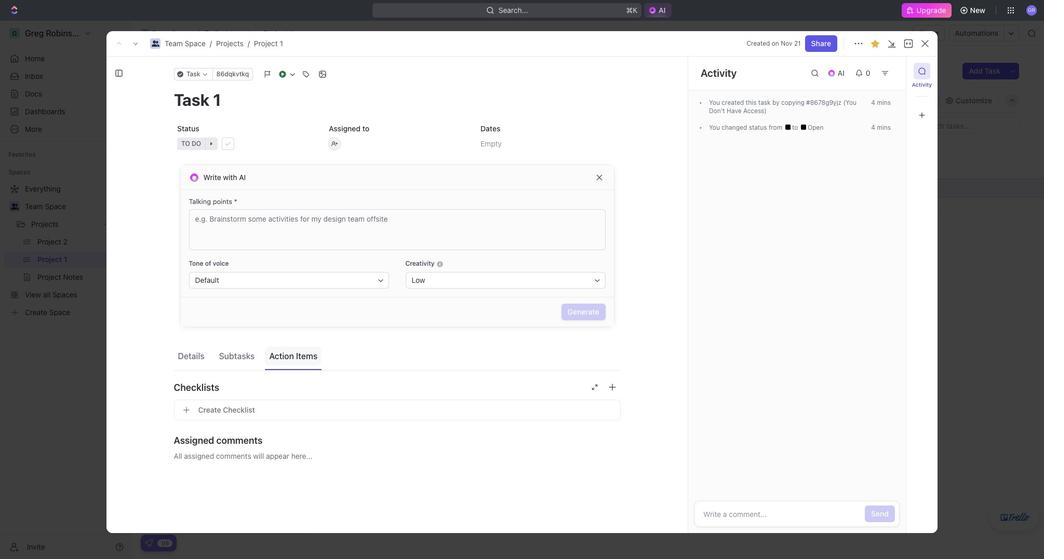 Task type: describe. For each thing, give the bounding box(es) containing it.
create checklist button
[[174, 400, 621, 421]]

created on nov 21
[[747, 39, 801, 47]]

1 horizontal spatial ai
[[659, 6, 666, 15]]

‎task 2 link
[[184, 199, 337, 214]]

hide
[[921, 96, 937, 105]]

Search tasks... text field
[[915, 118, 1019, 134]]

status
[[749, 124, 767, 131]]

board
[[171, 96, 191, 105]]

search button
[[866, 93, 907, 108]]

will
[[253, 452, 264, 461]]

team inside team space link
[[25, 202, 43, 211]]

create a space
[[164, 463, 215, 472]]

Edit task name text field
[[174, 90, 621, 110]]

activity inside task sidebar content section
[[701, 67, 737, 79]]

mins for changed status from
[[877, 124, 891, 131]]

on
[[772, 39, 779, 47]]

home link
[[4, 50, 128, 67]]

e.g. Brainstorm some activities for my design team offsite text field
[[189, 209, 606, 250]]

by
[[773, 99, 780, 107]]

task down ‎task 2
[[187, 220, 202, 229]]

do inside 'dropdown button'
[[191, 140, 201, 148]]

low
[[412, 276, 425, 285]]

new
[[970, 6, 986, 15]]

1 vertical spatial add
[[234, 150, 246, 157]]

checklists
[[174, 382, 219, 393]]

1 horizontal spatial share button
[[913, 25, 945, 42]]

started
[[187, 395, 221, 407]]

create for create a space
[[164, 463, 186, 472]]

(you
[[843, 99, 857, 107]]

you for changed status from
[[709, 124, 720, 131]]

close image
[[290, 397, 298, 405]]

changed status from
[[720, 124, 784, 131]]

all
[[174, 452, 182, 461]]

team space link for the rightmost user group icon
[[165, 39, 206, 48]]

2 vertical spatial add task
[[187, 238, 217, 247]]

1 vertical spatial add task button
[[222, 148, 266, 160]]

talking points *
[[189, 197, 237, 206]]

activity inside task sidebar navigation "tab list"
[[912, 82, 932, 88]]

assigned comments
[[174, 435, 263, 446]]

points
[[213, 197, 232, 206]]

dashboards link
[[4, 103, 128, 120]]

send
[[871, 510, 889, 519]]

created
[[722, 99, 744, 107]]

team space link for user group image
[[25, 198, 126, 215]]

share for leftmost the 'share' button
[[811, 39, 831, 48]]

talking
[[189, 197, 211, 206]]

#8678g9yjz (you don't have access)
[[709, 99, 857, 115]]

‎task 1
[[187, 184, 208, 192]]

access)
[[743, 107, 767, 115]]

search...
[[498, 6, 528, 15]]

create checklist
[[198, 406, 255, 415]]

getting started
[[149, 395, 221, 407]]

comments inside dropdown button
[[216, 435, 263, 446]]

0 horizontal spatial ai
[[239, 173, 246, 182]]

assigned comments button
[[174, 428, 621, 453]]

don't
[[709, 107, 725, 115]]

ai inside dropdown button
[[838, 69, 845, 77]]

task down task 3
[[202, 238, 217, 247]]

generate button
[[561, 304, 606, 321]]

‎task for ‎task 1
[[187, 184, 202, 192]]

a for space
[[188, 463, 192, 472]]

inbox
[[25, 72, 43, 81]]

subtasks
[[219, 351, 255, 361]]

1 vertical spatial 3
[[204, 220, 209, 229]]

team space / projects / project 1
[[165, 39, 283, 48]]

default button
[[189, 272, 389, 289]]

0 button
[[851, 65, 877, 82]]

board link
[[169, 93, 191, 108]]

assigned to
[[329, 124, 369, 133]]

1 vertical spatial to do
[[170, 150, 190, 157]]

new button
[[956, 2, 992, 19]]

assigned
[[184, 452, 214, 461]]

low button
[[406, 272, 606, 289]]

1 vertical spatial projects
[[216, 39, 244, 48]]

0 vertical spatial team space
[[152, 29, 193, 37]]

4 for changed status from
[[871, 124, 875, 131]]

docs
[[25, 89, 42, 98]]

21
[[794, 39, 801, 47]]

getting
[[149, 395, 185, 407]]

upgrade link
[[902, 3, 952, 18]]

0 vertical spatial team
[[152, 29, 170, 37]]

⌘k
[[626, 6, 638, 15]]

action
[[269, 351, 294, 361]]

a for workspace
[[188, 446, 192, 455]]

user group image
[[11, 204, 18, 210]]

appear
[[266, 452, 289, 461]]

task button
[[174, 68, 213, 81]]

2 vertical spatial project
[[157, 62, 204, 79]]

action items button
[[265, 347, 322, 366]]

docs link
[[4, 86, 128, 102]]

automations
[[955, 29, 999, 37]]

home
[[25, 54, 45, 63]]

assigned for assigned to
[[329, 124, 360, 133]]

0 vertical spatial add task button
[[963, 63, 1007, 79]]

4 mins for created this task by copying
[[871, 99, 891, 107]]

to do inside 'dropdown button'
[[181, 140, 201, 148]]

to inside 'dropdown button'
[[181, 140, 190, 148]]

write with ai
[[203, 173, 246, 182]]

automations button
[[950, 25, 1004, 41]]

created this task by copying
[[720, 99, 806, 107]]

to inside task sidebar content section
[[792, 124, 800, 131]]

customize
[[956, 96, 992, 105]]

customize button
[[942, 93, 995, 108]]

open
[[806, 124, 824, 131]]

task
[[758, 99, 771, 107]]

creativity
[[406, 260, 436, 268]]

this
[[746, 99, 757, 107]]

task sidebar content section
[[686, 57, 906, 534]]

ai button inside task sidebar content section
[[823, 65, 851, 82]]

here...
[[291, 452, 313, 461]]

write
[[203, 173, 221, 182]]



Task type: vqa. For each thing, say whether or not it's contained in the screenshot.
Share to the top
yes



Task type: locate. For each thing, give the bounding box(es) containing it.
send button
[[865, 506, 895, 523]]

have
[[727, 107, 742, 115]]

4 mins down search button
[[871, 124, 891, 131]]

3 up write
[[202, 150, 206, 157]]

add task down task 3
[[187, 238, 217, 247]]

to do
[[181, 140, 201, 148], [170, 150, 190, 157]]

favorites button
[[4, 149, 40, 161]]

checklist
[[223, 406, 255, 415]]

0 vertical spatial project
[[264, 29, 288, 37]]

space inside sidebar navigation
[[45, 202, 66, 211]]

assigned
[[329, 124, 360, 133], [174, 435, 214, 446]]

‎task up talking
[[187, 184, 202, 192]]

add task button
[[963, 63, 1007, 79], [222, 148, 266, 160], [182, 236, 221, 249]]

gr
[[1028, 7, 1036, 13]]

4 left search
[[871, 99, 875, 107]]

0 horizontal spatial share
[[811, 39, 831, 48]]

1 vertical spatial mins
[[877, 124, 891, 131]]

comments down assigned comments
[[216, 452, 251, 461]]

do
[[191, 140, 201, 148], [180, 150, 190, 157]]

ai button
[[644, 3, 672, 18], [823, 65, 851, 82]]

1 vertical spatial do
[[180, 150, 190, 157]]

add task button up with
[[222, 148, 266, 160]]

assigned for assigned comments
[[174, 435, 214, 446]]

1 vertical spatial comments
[[216, 452, 251, 461]]

0 vertical spatial comments
[[216, 435, 263, 446]]

project
[[264, 29, 288, 37], [254, 39, 278, 48], [157, 62, 204, 79]]

add down task 3
[[187, 238, 200, 247]]

0 vertical spatial ai button
[[644, 3, 672, 18]]

mins right (you on the top right
[[877, 99, 891, 107]]

#8678g9yjz
[[806, 99, 842, 107]]

1 vertical spatial team
[[165, 39, 183, 48]]

1 horizontal spatial add task
[[234, 150, 262, 157]]

voice
[[213, 260, 229, 268]]

4
[[871, 99, 875, 107], [871, 124, 875, 131]]

favorites
[[8, 151, 36, 158]]

ai left '0' dropdown button
[[838, 69, 845, 77]]

team space
[[152, 29, 193, 37], [25, 202, 66, 211]]

activity up "hide" "dropdown button"
[[912, 82, 932, 88]]

ai button left 0
[[823, 65, 851, 82]]

1 horizontal spatial assigned
[[329, 124, 360, 133]]

share
[[919, 29, 939, 37], [811, 39, 831, 48]]

0 horizontal spatial do
[[180, 150, 190, 157]]

2 vertical spatial create
[[164, 463, 186, 472]]

task 3 link
[[184, 217, 337, 232]]

tone
[[189, 260, 203, 268]]

‎task for ‎task 2
[[187, 202, 202, 211]]

1 vertical spatial user group image
[[151, 41, 159, 47]]

1 horizontal spatial ai button
[[823, 65, 851, 82]]

1 horizontal spatial share
[[919, 29, 939, 37]]

hide button
[[909, 93, 940, 108]]

sidebar navigation
[[0, 21, 132, 560]]

team space inside sidebar navigation
[[25, 202, 66, 211]]

ai right with
[[239, 173, 246, 182]]

share button right "21"
[[805, 35, 838, 52]]

4 for created this task by copying
[[871, 99, 875, 107]]

create up create a space
[[164, 446, 186, 455]]

assigned inside dropdown button
[[174, 435, 214, 446]]

0 vertical spatial you
[[709, 99, 720, 107]]

2 mins from the top
[[877, 124, 891, 131]]

0 vertical spatial do
[[191, 140, 201, 148]]

activity up created
[[701, 67, 737, 79]]

0 horizontal spatial ai button
[[644, 3, 672, 18]]

‎task left 2 at the left top of page
[[187, 202, 202, 211]]

comments up all assigned comments will appear here...
[[216, 435, 263, 446]]

empty
[[480, 139, 502, 148]]

0 vertical spatial 4 mins
[[871, 99, 891, 107]]

2 4 mins from the top
[[871, 124, 891, 131]]

0 horizontal spatial user group image
[[142, 31, 149, 36]]

2 vertical spatial add
[[187, 238, 200, 247]]

0 vertical spatial create
[[198, 406, 221, 415]]

team space right user group image
[[25, 202, 66, 211]]

checklists button
[[174, 375, 621, 400]]

add up customize at the top of page
[[969, 67, 983, 75]]

2 a from the top
[[188, 463, 192, 472]]

2 vertical spatial projects
[[31, 220, 59, 229]]

upgrade
[[917, 6, 946, 15]]

team space link
[[139, 27, 195, 39], [165, 39, 206, 48], [25, 198, 126, 215]]

tree inside sidebar navigation
[[4, 181, 128, 321]]

add task button down task 3
[[182, 236, 221, 249]]

0 vertical spatial user group image
[[142, 31, 149, 36]]

1 vertical spatial 4
[[871, 124, 875, 131]]

0 horizontal spatial add
[[187, 238, 200, 247]]

created
[[747, 39, 770, 47]]

you down don't
[[709, 124, 720, 131]]

projects link
[[202, 27, 245, 39], [216, 39, 244, 48], [31, 216, 99, 233]]

task up ‎task 1 link
[[248, 150, 262, 157]]

ai right the ⌘k
[[659, 6, 666, 15]]

0 vertical spatial 4
[[871, 99, 875, 107]]

2 vertical spatial team
[[25, 202, 43, 211]]

workspace
[[194, 446, 231, 455]]

0 vertical spatial share
[[919, 29, 939, 37]]

low button
[[406, 272, 606, 289]]

gr button
[[1024, 2, 1040, 19]]

‎task 1 link
[[184, 181, 337, 196]]

add task up with
[[234, 150, 262, 157]]

create a workspace
[[164, 446, 231, 455]]

share down upgrade link
[[919, 29, 939, 37]]

0 horizontal spatial assigned
[[174, 435, 214, 446]]

2 vertical spatial ai
[[239, 173, 246, 182]]

task 3
[[187, 220, 209, 229]]

default
[[195, 276, 219, 285]]

onboarding checklist button element
[[145, 539, 153, 548]]

project 1 link
[[251, 27, 296, 39], [254, 39, 283, 48]]

add task button up customize at the top of page
[[963, 63, 1007, 79]]

onboarding checklist button image
[[145, 539, 153, 548]]

comments
[[216, 435, 263, 446], [216, 452, 251, 461]]

team space up task 'dropdown button'
[[152, 29, 193, 37]]

0 horizontal spatial project 1
[[157, 62, 217, 79]]

nov
[[781, 39, 793, 47]]

1 vertical spatial team space
[[25, 202, 66, 211]]

team
[[152, 29, 170, 37], [165, 39, 183, 48], [25, 202, 43, 211]]

0 vertical spatial to do
[[181, 140, 201, 148]]

1 vertical spatial a
[[188, 463, 192, 472]]

add up with
[[234, 150, 246, 157]]

0 vertical spatial activity
[[701, 67, 737, 79]]

1 ‎task from the top
[[187, 184, 202, 192]]

0
[[866, 69, 871, 77]]

0 vertical spatial assigned
[[329, 124, 360, 133]]

0 horizontal spatial share button
[[805, 35, 838, 52]]

task up customize at the top of page
[[985, 67, 1001, 75]]

inbox link
[[4, 68, 128, 85]]

list link
[[208, 93, 223, 108]]

mins
[[877, 99, 891, 107], [877, 124, 891, 131]]

1 vertical spatial assigned
[[174, 435, 214, 446]]

1 horizontal spatial activity
[[912, 82, 932, 88]]

0 vertical spatial add
[[969, 67, 983, 75]]

empty button
[[477, 135, 621, 153]]

task sidebar navigation tab list
[[911, 63, 934, 124]]

1 vertical spatial 4 mins
[[871, 124, 891, 131]]

1 vertical spatial activity
[[912, 82, 932, 88]]

task inside 'dropdown button'
[[186, 70, 200, 78]]

create down checklists
[[198, 406, 221, 415]]

generate
[[568, 308, 599, 316]]

share button down upgrade link
[[913, 25, 945, 42]]

with
[[223, 173, 237, 182]]

2 you from the top
[[709, 124, 720, 131]]

create down all
[[164, 463, 186, 472]]

1 vertical spatial project 1
[[157, 62, 217, 79]]

share button
[[913, 25, 945, 42], [805, 35, 838, 52]]

2 4 from the top
[[871, 124, 875, 131]]

2 vertical spatial add task button
[[182, 236, 221, 249]]

3 down 2 at the left top of page
[[204, 220, 209, 229]]

1 horizontal spatial add
[[234, 150, 246, 157]]

details button
[[174, 347, 209, 366]]

1 horizontal spatial project 1
[[264, 29, 294, 37]]

0 vertical spatial projects
[[215, 29, 242, 37]]

a right all
[[188, 446, 192, 455]]

1 horizontal spatial user group image
[[151, 41, 159, 47]]

you up don't
[[709, 99, 720, 107]]

1 vertical spatial you
[[709, 124, 720, 131]]

project 1
[[264, 29, 294, 37], [157, 62, 217, 79]]

default button
[[189, 272, 389, 289]]

user group image
[[142, 31, 149, 36], [151, 41, 159, 47]]

projects inside sidebar navigation
[[31, 220, 59, 229]]

1 vertical spatial project
[[254, 39, 278, 48]]

1 vertical spatial ai button
[[823, 65, 851, 82]]

0 vertical spatial ‎task
[[187, 184, 202, 192]]

task
[[985, 67, 1001, 75], [186, 70, 200, 78], [248, 150, 262, 157], [187, 220, 202, 229], [202, 238, 217, 247]]

subtasks button
[[215, 347, 259, 366]]

1 vertical spatial share
[[811, 39, 831, 48]]

1 4 mins from the top
[[871, 99, 891, 107]]

86dqkvtkq button
[[212, 68, 253, 81]]

space
[[172, 29, 193, 37], [185, 39, 206, 48], [45, 202, 66, 211], [194, 463, 215, 472]]

1 you from the top
[[709, 99, 720, 107]]

2 horizontal spatial ai
[[838, 69, 845, 77]]

create for create a workspace
[[164, 446, 186, 455]]

*
[[234, 197, 237, 206]]

ai button
[[823, 65, 851, 82]]

of
[[205, 260, 211, 268]]

ai button right the ⌘k
[[644, 3, 672, 18]]

a down assigned
[[188, 463, 192, 472]]

dates
[[480, 124, 500, 133]]

tone of voice
[[189, 260, 229, 268]]

mins for created this task by copying
[[877, 99, 891, 107]]

search
[[880, 96, 904, 105]]

0 vertical spatial ai
[[659, 6, 666, 15]]

1 vertical spatial ‎task
[[187, 202, 202, 211]]

0 vertical spatial add task
[[969, 67, 1001, 75]]

share for rightmost the 'share' button
[[919, 29, 939, 37]]

1 vertical spatial ai
[[838, 69, 845, 77]]

details
[[178, 351, 205, 361]]

2 ‎task from the top
[[187, 202, 202, 211]]

1 4 from the top
[[871, 99, 875, 107]]

1 vertical spatial create
[[164, 446, 186, 455]]

changed
[[722, 124, 747, 131]]

4 mins for changed status from
[[871, 124, 891, 131]]

add task up customize at the top of page
[[969, 67, 1001, 75]]

4 down search button
[[871, 124, 875, 131]]

create inside create checklist "button"
[[198, 406, 221, 415]]

create for create checklist
[[198, 406, 221, 415]]

copying
[[781, 99, 805, 107]]

mins down search button
[[877, 124, 891, 131]]

0 horizontal spatial add task
[[187, 238, 217, 247]]

task up board
[[186, 70, 200, 78]]

2 horizontal spatial add
[[969, 67, 983, 75]]

1 a from the top
[[188, 446, 192, 455]]

0 vertical spatial mins
[[877, 99, 891, 107]]

spaces
[[8, 168, 30, 176]]

0 horizontal spatial activity
[[701, 67, 737, 79]]

1 vertical spatial add task
[[234, 150, 262, 157]]

tree
[[4, 181, 128, 321]]

invite
[[27, 543, 45, 552]]

0 vertical spatial 3
[[202, 150, 206, 157]]

2 horizontal spatial add task
[[969, 67, 1001, 75]]

complete
[[165, 413, 193, 421]]

4 mins right (you on the top right
[[871, 99, 891, 107]]

0 vertical spatial project 1
[[264, 29, 294, 37]]

list
[[211, 96, 223, 105]]

0 horizontal spatial team space
[[25, 202, 66, 211]]

1
[[290, 29, 294, 37], [280, 39, 283, 48], [207, 62, 214, 79], [204, 184, 208, 192]]

‎task 2
[[187, 202, 209, 211]]

1 horizontal spatial do
[[191, 140, 201, 148]]

1 mins from the top
[[877, 99, 891, 107]]

all assigned comments will appear here...
[[174, 452, 313, 461]]

tree containing team space
[[4, 181, 128, 321]]

1 horizontal spatial team space
[[152, 29, 193, 37]]

you for created this task by copying
[[709, 99, 720, 107]]

share right "21"
[[811, 39, 831, 48]]

0 vertical spatial a
[[188, 446, 192, 455]]



